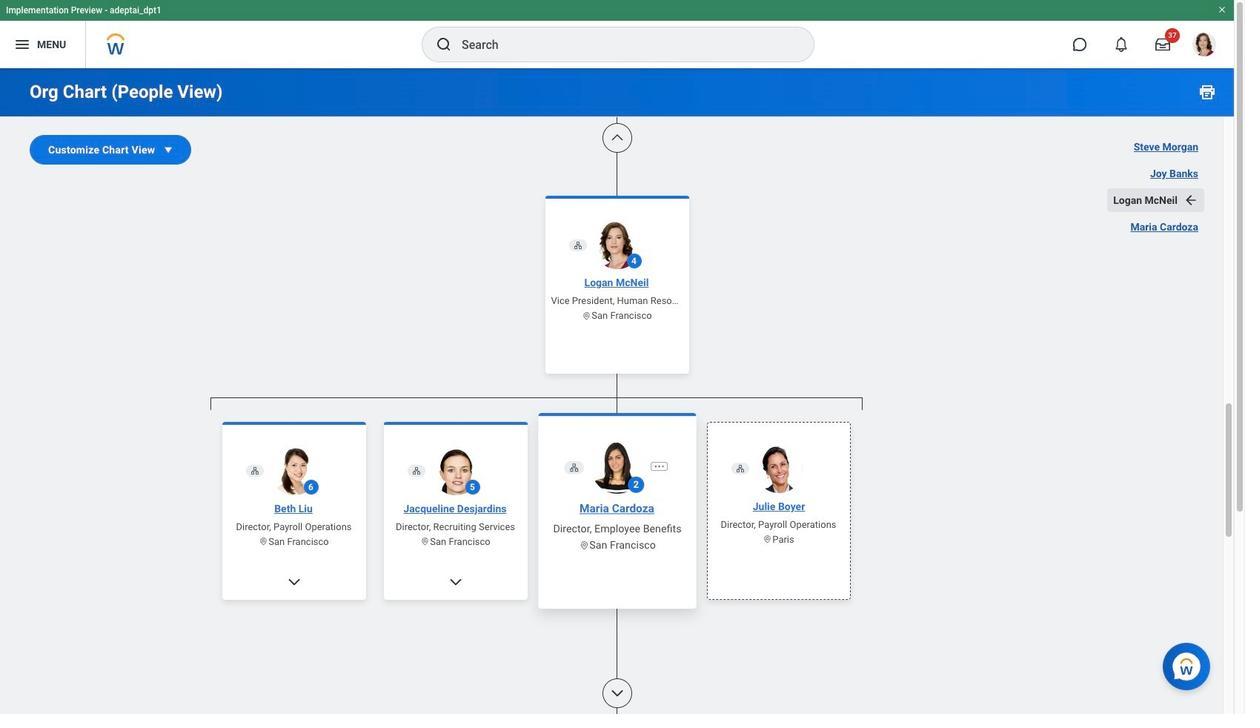 Task type: locate. For each thing, give the bounding box(es) containing it.
arrow left image
[[1184, 193, 1199, 208]]

close environment banner image
[[1218, 5, 1227, 14]]

chevron down image
[[610, 686, 625, 701]]

notifications large image
[[1115, 37, 1129, 52]]

main content
[[0, 0, 1235, 714]]

location image
[[259, 521, 269, 531]]

print org chart image
[[1199, 83, 1217, 101]]

banner
[[0, 0, 1235, 68]]

justify image
[[13, 36, 31, 53]]

profile logan mcneil image
[[1193, 33, 1217, 59]]



Task type: describe. For each thing, give the bounding box(es) containing it.
caret down image
[[161, 142, 176, 157]]

chevron up image
[[610, 131, 625, 145]]

inbox large image
[[1156, 37, 1171, 52]]

search image
[[435, 36, 453, 53]]

Search Workday  search field
[[462, 28, 784, 61]]

logan mcneil, logan mcneil, 4 direct reports element
[[210, 394, 863, 714]]

location image
[[421, 521, 430, 531]]



Task type: vqa. For each thing, say whether or not it's contained in the screenshot.
PERSONAL CHECKING related to top "Personal Checking" element
no



